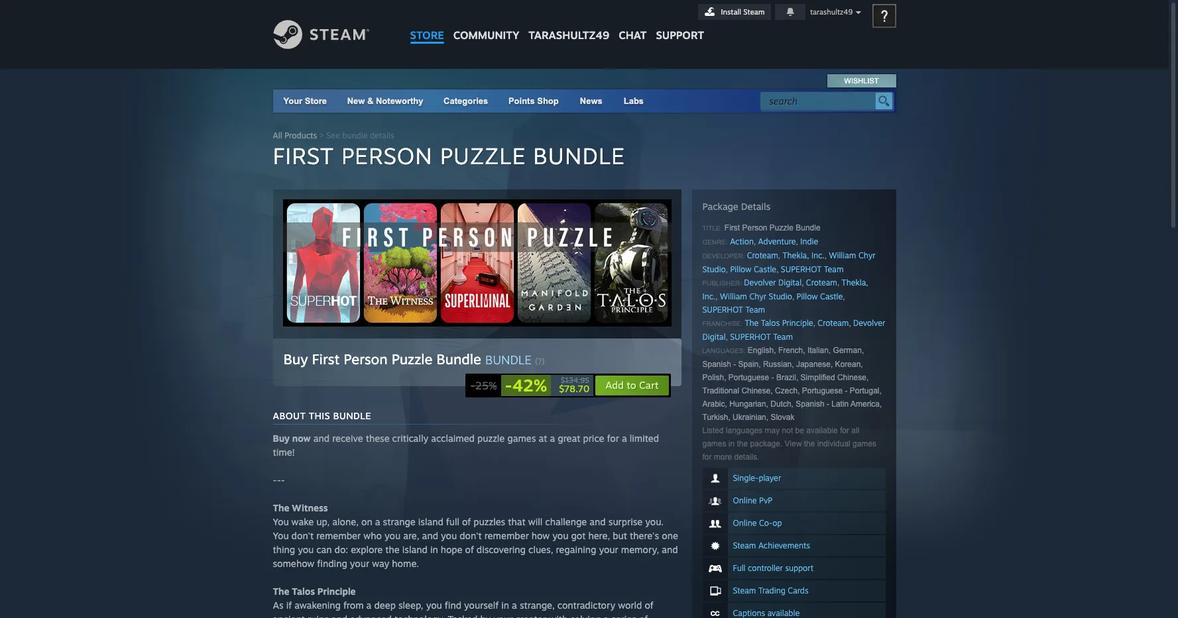 Task type: describe. For each thing, give the bounding box(es) containing it.
english, french, italian, german, spanish - spain, russian, japanese, korean, polish, portuguese - brazil, simplified chinese, traditional chinese, czech, portuguese - portugal, arabic, hungarian, dutch, spanish - latin america, turkish, ukrainian, slovak listed languages may not be available for all games in the package. view the individual games for more details.
[[703, 346, 882, 462]]

2 vertical spatial croteam
[[818, 318, 849, 328]]

>
[[319, 131, 324, 141]]

0 vertical spatial superhot
[[781, 265, 822, 275]]

0 vertical spatial spanish
[[703, 360, 731, 369]]

now
[[292, 433, 311, 444]]

wishlist link
[[828, 74, 895, 88]]

you inside the talos principle as if awakening from a deep sleep, you find yourself in a strange, contradictory world of ancient ruins and advanced technology. tasked by your creator with solving a series o
[[426, 600, 442, 611]]

2 vertical spatial team
[[773, 332, 793, 342]]

0 vertical spatial castle
[[754, 265, 777, 275]]

0 vertical spatial devolver digital link
[[744, 278, 802, 288]]

home.
[[392, 558, 419, 570]]

add to cart link
[[595, 375, 669, 397]]

online for online co-op
[[733, 519, 757, 528]]

2 you from the top
[[273, 530, 289, 542]]

studio inside william chyr studio
[[703, 265, 726, 275]]

digital for devolver digital , croteam ,
[[778, 278, 802, 288]]

1 vertical spatial of
[[465, 544, 474, 556]]

time!
[[273, 447, 295, 458]]

languages:
[[703, 347, 746, 355]]

strange,
[[520, 600, 555, 611]]

2 don't from the left
[[460, 530, 482, 542]]

action link
[[730, 237, 754, 247]]

thekla, inside thekla, inc.
[[842, 278, 868, 288]]

the talos principle link
[[745, 318, 813, 328]]

$78.70
[[559, 383, 590, 395]]

receive
[[332, 433, 363, 444]]

2 vertical spatial croteam link
[[818, 318, 849, 328]]

new & noteworthy
[[347, 96, 423, 106]]

czech,
[[775, 387, 800, 396]]

puzzle for title:
[[770, 223, 794, 233]]

2 vertical spatial superhot team link
[[730, 332, 793, 342]]

in inside the witness you wake up, alone, on a strange island full of puzzles that will challenge and surprise you. you don't remember who you are, and you don't remember how you got here, but there's one thing you can do: explore the island in hope of discovering clues, regaining your memory, and somehow finding your way home.
[[430, 544, 438, 556]]

available
[[806, 426, 838, 436]]

package.
[[750, 440, 783, 449]]

strange
[[383, 517, 416, 528]]

person inside all products >   see bundle details first person puzzle bundle
[[342, 142, 433, 170]]

0 vertical spatial thekla,
[[783, 251, 809, 261]]

bundle inside all products >   see bundle details first person puzzle bundle
[[342, 131, 368, 141]]

bundle
[[485, 353, 532, 367]]

if
[[286, 600, 292, 611]]

puzzle for buy
[[392, 351, 433, 368]]

0 vertical spatial croteam link
[[747, 251, 778, 261]]

single-
[[733, 473, 759, 483]]

details
[[741, 201, 771, 212]]

full controller support link
[[703, 558, 886, 580]]

25%
[[475, 379, 497, 393]]

you down the challenge
[[553, 530, 569, 542]]

2 horizontal spatial your
[[599, 544, 618, 556]]

1 horizontal spatial portuguese
[[802, 387, 843, 396]]

there's
[[630, 530, 659, 542]]

1 horizontal spatial pillow castle link
[[797, 292, 843, 302]]

castle inside , william chyr studio , pillow castle , superhot team
[[820, 292, 843, 302]]

support
[[785, 564, 814, 574]]

0 vertical spatial chinese,
[[837, 373, 869, 383]]

0 vertical spatial william chyr studio link
[[703, 251, 876, 275]]

a inside the witness you wake up, alone, on a strange island full of puzzles that will challenge and surprise you. you don't remember who you are, and you don't remember how you got here, but there's one thing you can do: explore the island in hope of discovering clues, regaining your memory, and somehow finding your way home.
[[375, 517, 380, 528]]

, william chyr studio , pillow castle , superhot team
[[703, 292, 845, 315]]

the inside the witness you wake up, alone, on a strange island full of puzzles that will challenge and surprise you. you don't remember who you are, and you don't remember how you got here, but there's one thing you can do: explore the island in hope of discovering clues, regaining your memory, and somehow finding your way home.
[[385, 544, 400, 556]]

adventure
[[758, 237, 796, 247]]

tarashultz49 link
[[524, 0, 614, 48]]

all products link
[[273, 131, 317, 141]]

your
[[283, 96, 302, 106]]

at
[[539, 433, 547, 444]]

shop
[[537, 96, 559, 106]]

in inside the talos principle as if awakening from a deep sleep, you find yourself in a strange, contradictory world of ancient ruins and advanced technology. tasked by your creator with solving a series o
[[501, 600, 509, 611]]

1 vertical spatial thekla, inc. link
[[703, 278, 868, 302]]

devolver digital
[[703, 318, 885, 342]]

person for buy
[[344, 351, 388, 368]]

indie
[[800, 237, 818, 247]]

inc. inside thekla, inc.
[[703, 292, 716, 302]]

package
[[703, 201, 739, 212]]

series
[[611, 614, 637, 619]]

digital for devolver digital
[[703, 332, 726, 342]]

new & noteworthy link
[[347, 96, 423, 106]]

full controller support
[[733, 564, 814, 574]]

thing
[[273, 544, 295, 556]]

single-player link
[[703, 468, 886, 489]]

person for title:
[[742, 223, 768, 233]]

got
[[571, 530, 586, 542]]

wake
[[291, 517, 314, 528]]

controller
[[748, 564, 783, 574]]

dutch,
[[771, 400, 794, 409]]

0 vertical spatial thekla, inc. link
[[783, 251, 825, 261]]

arabic,
[[703, 400, 727, 409]]

devolver digital , croteam ,
[[744, 278, 842, 288]]

2 remember from the left
[[485, 530, 529, 542]]

talos inside the talos principle as if awakening from a deep sleep, you find yourself in a strange, contradictory world of ancient ruins and advanced technology. tasked by your creator with solving a series o
[[292, 586, 315, 597]]

1 remember from the left
[[316, 530, 361, 542]]

categories link
[[444, 96, 488, 106]]

0 vertical spatial croteam
[[747, 251, 778, 261]]

devolver for devolver digital , croteam ,
[[744, 278, 776, 288]]

add
[[605, 379, 624, 392]]

first inside all products >   see bundle details first person puzzle bundle
[[273, 142, 334, 170]]

how
[[532, 530, 550, 542]]

0 vertical spatial island
[[418, 517, 443, 528]]

by
[[480, 614, 491, 619]]

simplified
[[801, 373, 835, 383]]

you down the strange
[[385, 530, 401, 542]]

2 vertical spatial superhot
[[730, 332, 771, 342]]

japanese,
[[796, 360, 833, 369]]

install
[[721, 7, 741, 17]]

the for the witness you wake up, alone, on a strange island full of puzzles that will challenge and surprise you. you don't remember who you are, and you don't remember how you got here, but there's one thing you can do: explore the island in hope of discovering clues, regaining your memory, and somehow finding your way home.
[[273, 503, 289, 514]]

here,
[[588, 530, 610, 542]]

op
[[773, 519, 782, 528]]

william inside , william chyr studio , pillow castle , superhot team
[[720, 292, 747, 302]]

adventure link
[[758, 237, 796, 247]]

a up 'advanced'
[[366, 600, 372, 611]]

spain,
[[738, 360, 761, 369]]

steam trading cards link
[[703, 581, 886, 602]]

2 horizontal spatial the
[[804, 440, 815, 449]]

for inside and receive these critically acclaimed puzzle games at a great price for a limited time!
[[607, 433, 619, 444]]

italian,
[[808, 346, 831, 355]]

store
[[410, 29, 444, 42]]

1 vertical spatial spanish
[[796, 400, 825, 409]]

0 vertical spatial tarashultz49
[[810, 7, 853, 17]]

player
[[759, 473, 781, 483]]

and up here,
[[590, 517, 606, 528]]

0 vertical spatial the
[[745, 318, 759, 328]]

0 horizontal spatial chinese,
[[742, 387, 773, 396]]

polish,
[[703, 373, 726, 383]]

first person puzzle bundle image
[[283, 200, 671, 327]]

1 vertical spatial your
[[350, 558, 369, 570]]

bundle for buy
[[437, 351, 481, 368]]

find
[[445, 600, 462, 611]]

1 you from the top
[[273, 517, 289, 528]]

1 vertical spatial island
[[402, 544, 428, 556]]

puzzle inside all products >   see bundle details first person puzzle bundle
[[440, 142, 526, 170]]

$134.95
[[561, 376, 590, 385]]

brazil,
[[776, 373, 798, 383]]

indie link
[[800, 237, 818, 247]]

1 horizontal spatial for
[[703, 453, 712, 462]]

can
[[316, 544, 332, 556]]

-42%
[[505, 375, 547, 396]]

devolver for devolver digital
[[853, 318, 885, 328]]

online for online pvp
[[733, 496, 757, 506]]

steam trading cards
[[733, 586, 809, 596]]

0 vertical spatial superhot team link
[[781, 265, 844, 275]]

1 horizontal spatial principle
[[782, 318, 813, 328]]

0 horizontal spatial pillow
[[730, 265, 752, 275]]

online pvp link
[[703, 491, 886, 512]]

all
[[273, 131, 282, 141]]

online co-op link
[[703, 513, 886, 534]]

these
[[366, 433, 390, 444]]

bundle inside all products >   see bundle details first person puzzle bundle
[[533, 142, 625, 170]]

superhot inside , william chyr studio , pillow castle , superhot team
[[703, 305, 743, 315]]

steam achievements
[[733, 541, 810, 551]]

about this bundle
[[273, 410, 371, 422]]

community link
[[449, 0, 524, 48]]

0 horizontal spatial tarashultz49
[[529, 29, 610, 42]]

ancient
[[273, 614, 305, 619]]

title:
[[703, 225, 722, 232]]

points shop link
[[498, 90, 569, 113]]

full
[[446, 517, 459, 528]]

discovering
[[477, 544, 526, 556]]

, inside the , superhot team
[[726, 333, 728, 342]]

0 vertical spatial of
[[462, 517, 471, 528]]

you up hope
[[441, 530, 457, 542]]



Task type: locate. For each thing, give the bounding box(es) containing it.
0 horizontal spatial william
[[720, 292, 747, 302]]

devolver up , william chyr studio , pillow castle , superhot team
[[744, 278, 776, 288]]

0 horizontal spatial in
[[430, 544, 438, 556]]

a left series
[[604, 614, 609, 619]]

your down 'explore'
[[350, 558, 369, 570]]

island left full
[[418, 517, 443, 528]]

(?)
[[535, 357, 545, 367]]

online pvp
[[733, 496, 773, 506]]

1 horizontal spatial digital
[[778, 278, 802, 288]]

digital inside devolver digital
[[703, 332, 726, 342]]

for right price on the bottom of page
[[607, 433, 619, 444]]

the witness you wake up, alone, on a strange island full of puzzles that will challenge and surprise you. you don't remember who you are, and you don't remember how you got here, but there's one thing you can do: explore the island in hope of discovering clues, regaining your memory, and somehow finding your way home.
[[273, 503, 678, 570]]

0 horizontal spatial castle
[[754, 265, 777, 275]]

1 horizontal spatial games
[[703, 440, 726, 449]]

castle down devolver digital , croteam ,
[[820, 292, 843, 302]]

croteam link down adventure
[[747, 251, 778, 261]]

2 vertical spatial first
[[312, 351, 340, 368]]

buy for now
[[273, 433, 290, 444]]

buy for first
[[283, 351, 308, 368]]

0 horizontal spatial spanish
[[703, 360, 731, 369]]

acclaimed
[[431, 433, 475, 444]]

online left pvp on the bottom of the page
[[733, 496, 757, 506]]

package details
[[703, 201, 771, 212]]

puzzle
[[477, 433, 505, 444]]

chinese, down korean,
[[837, 373, 869, 383]]

first up action
[[725, 223, 740, 233]]

genre:
[[703, 239, 728, 246]]

chyr inside , william chyr studio , pillow castle , superhot team
[[750, 292, 767, 302]]

bundle inside title: first person puzzle bundle genre: action , adventure , indie developer:
[[796, 223, 821, 233]]

1 vertical spatial thekla,
[[842, 278, 868, 288]]

title: first person puzzle bundle genre: action , adventure , indie developer:
[[703, 223, 821, 260]]

2 horizontal spatial games
[[853, 440, 877, 449]]

0 horizontal spatial team
[[746, 305, 765, 315]]

you up the "technology."
[[426, 600, 442, 611]]

0 vertical spatial your
[[599, 544, 618, 556]]

remember up do:
[[316, 530, 361, 542]]

1 don't from the left
[[291, 530, 314, 542]]

1 vertical spatial devolver
[[853, 318, 885, 328]]

in up more at right
[[729, 440, 735, 449]]

2 horizontal spatial bundle
[[796, 223, 821, 233]]

0 horizontal spatial the
[[385, 544, 400, 556]]

spanish down czech,
[[796, 400, 825, 409]]

2 horizontal spatial for
[[840, 426, 849, 436]]

first for buy
[[312, 351, 340, 368]]

steam
[[743, 7, 765, 17], [733, 541, 756, 551], [733, 586, 756, 596]]

traditional
[[703, 387, 739, 396]]

william chyr studio link up franchise: the talos principle , croteam ,
[[720, 292, 792, 302]]

see
[[326, 131, 340, 141]]

devolver inside devolver digital
[[853, 318, 885, 328]]

principle inside the talos principle as if awakening from a deep sleep, you find yourself in a strange, contradictory world of ancient ruins and advanced technology. tasked by your creator with solving a series o
[[318, 586, 356, 597]]

pillow inside , william chyr studio , pillow castle , superhot team
[[797, 292, 818, 302]]

0 vertical spatial studio
[[703, 265, 726, 275]]

of inside the talos principle as if awakening from a deep sleep, you find yourself in a strange, contradictory world of ancient ruins and advanced technology. tasked by your creator with solving a series o
[[645, 600, 654, 611]]

person inside title: first person puzzle bundle genre: action , adventure , indie developer:
[[742, 223, 768, 233]]

pillow
[[730, 265, 752, 275], [797, 292, 818, 302]]

$134.95 $78.70
[[559, 376, 590, 395]]

and
[[313, 433, 330, 444], [590, 517, 606, 528], [422, 530, 438, 542], [662, 544, 678, 556], [331, 614, 348, 619]]

you
[[273, 517, 289, 528], [273, 530, 289, 542]]

a right the on
[[375, 517, 380, 528]]

puzzle inside title: first person puzzle bundle genre: action , adventure , indie developer:
[[770, 223, 794, 233]]

you left wake
[[273, 517, 289, 528]]

price
[[583, 433, 604, 444]]

talos up the , superhot team
[[761, 318, 780, 328]]

studio up publisher:
[[703, 265, 726, 275]]

studio inside , william chyr studio , pillow castle , superhot team
[[769, 292, 792, 302]]

the inside the talos principle as if awakening from a deep sleep, you find yourself in a strange, contradictory world of ancient ruins and advanced technology. tasked by your creator with solving a series o
[[273, 586, 289, 597]]

studio down devolver digital , croteam ,
[[769, 292, 792, 302]]

croteam link down william chyr studio
[[806, 278, 837, 288]]

first for title:
[[725, 223, 740, 233]]

full
[[733, 564, 746, 574]]

and inside and receive these critically acclaimed puzzle games at a great price for a limited time!
[[313, 433, 330, 444]]

your down here,
[[599, 544, 618, 556]]

devolver
[[744, 278, 776, 288], [853, 318, 885, 328]]

don't down puzzles
[[460, 530, 482, 542]]

1 vertical spatial talos
[[292, 586, 315, 597]]

1 horizontal spatial chinese,
[[837, 373, 869, 383]]

---
[[273, 475, 285, 486]]

one
[[662, 530, 678, 542]]

about
[[273, 410, 306, 422]]

categories
[[444, 96, 488, 106]]

community
[[453, 29, 519, 42]]

french,
[[778, 346, 805, 355]]

this
[[309, 410, 330, 422]]

bundle up the indie link
[[796, 223, 821, 233]]

new
[[347, 96, 365, 106]]

inc. down publisher:
[[703, 292, 716, 302]]

portuguese down spain,
[[729, 373, 769, 383]]

1 horizontal spatial devolver
[[853, 318, 885, 328]]

0 vertical spatial portuguese
[[729, 373, 769, 383]]

the inside the witness you wake up, alone, on a strange island full of puzzles that will challenge and surprise you. you don't remember who you are, and you don't remember how you got here, but there's one thing you can do: explore the island in hope of discovering clues, regaining your memory, and somehow finding your way home.
[[273, 503, 289, 514]]

and inside the talos principle as if awakening from a deep sleep, you find yourself in a strange, contradictory world of ancient ruins and advanced technology. tasked by your creator with solving a series o
[[331, 614, 348, 619]]

for left all
[[840, 426, 849, 436]]

store
[[305, 96, 327, 106]]

1 horizontal spatial studio
[[769, 292, 792, 302]]

1 horizontal spatial castle
[[820, 292, 843, 302]]

pillow castle link down title: first person puzzle bundle genre: action , adventure , indie developer:
[[730, 265, 777, 275]]

witness
[[292, 503, 328, 514]]

online left co-
[[733, 519, 757, 528]]

add to cart
[[605, 379, 659, 392]]

1 vertical spatial studio
[[769, 292, 792, 302]]

first down products
[[273, 142, 334, 170]]

online co-op
[[733, 519, 782, 528]]

0 vertical spatial inc.
[[812, 251, 825, 261]]

talos up awakening
[[292, 586, 315, 597]]

principle up french,
[[782, 318, 813, 328]]

of
[[462, 517, 471, 528], [465, 544, 474, 556], [645, 600, 654, 611]]

william inside william chyr studio
[[829, 251, 856, 261]]

a right at
[[550, 433, 555, 444]]

and down from
[[331, 614, 348, 619]]

trading
[[758, 586, 786, 596]]

1 horizontal spatial team
[[773, 332, 793, 342]]

search text field
[[769, 93, 872, 110]]

don't down wake
[[291, 530, 314, 542]]

of right hope
[[465, 544, 474, 556]]

you left "can"
[[298, 544, 314, 556]]

2 online from the top
[[733, 519, 757, 528]]

from
[[343, 600, 364, 611]]

0 vertical spatial devolver
[[744, 278, 776, 288]]

1 vertical spatial inc.
[[703, 292, 716, 302]]

a up creator
[[512, 600, 517, 611]]

for left more at right
[[703, 453, 712, 462]]

2 horizontal spatial puzzle
[[770, 223, 794, 233]]

0 vertical spatial buy
[[283, 351, 308, 368]]

william down publisher:
[[720, 292, 747, 302]]

developer:
[[703, 253, 745, 260]]

games down listed
[[703, 440, 726, 449]]

1 horizontal spatial tarashultz49
[[810, 7, 853, 17]]

korean,
[[835, 360, 863, 369]]

superhot up devolver digital , croteam ,
[[781, 265, 822, 275]]

1 vertical spatial buy
[[273, 433, 290, 444]]

croteam down adventure
[[747, 251, 778, 261]]

digital down franchise:
[[703, 332, 726, 342]]

the up the , superhot team
[[745, 318, 759, 328]]

digital down , pillow castle , superhot team
[[778, 278, 802, 288]]

william up devolver digital , croteam ,
[[829, 251, 856, 261]]

superhot up english,
[[730, 332, 771, 342]]

online inside online co-op 'link'
[[733, 519, 757, 528]]

2 vertical spatial the
[[273, 586, 289, 597]]

regaining
[[556, 544, 596, 556]]

1 vertical spatial pillow castle link
[[797, 292, 843, 302]]

bundle up receive
[[333, 410, 371, 422]]

0 vertical spatial team
[[824, 265, 844, 275]]

support link
[[651, 0, 709, 45]]

way
[[372, 558, 389, 570]]

news
[[580, 96, 603, 106]]

1 vertical spatial you
[[273, 530, 289, 542]]

1 online from the top
[[733, 496, 757, 506]]

0 horizontal spatial pillow castle link
[[730, 265, 777, 275]]

in inside the english, french, italian, german, spanish - spain, russian, japanese, korean, polish, portuguese - brazil, simplified chinese, traditional chinese, czech, portuguese - portugal, arabic, hungarian, dutch, spanish - latin america, turkish, ukrainian, slovak listed languages may not be available for all games in the package. view the individual games for more details.
[[729, 440, 735, 449]]

0 vertical spatial principle
[[782, 318, 813, 328]]

0 horizontal spatial bundle
[[437, 351, 481, 368]]

0 horizontal spatial puzzle
[[392, 351, 433, 368]]

creator
[[516, 614, 546, 619]]

of right the world
[[645, 600, 654, 611]]

spanish up polish, at the bottom of the page
[[703, 360, 731, 369]]

you up thing
[[273, 530, 289, 542]]

croteam link up italian,
[[818, 318, 849, 328]]

first inside title: first person puzzle bundle genre: action , adventure , indie developer:
[[725, 223, 740, 233]]

1 vertical spatial online
[[733, 519, 757, 528]]

2 vertical spatial person
[[344, 351, 388, 368]]

install steam
[[721, 7, 765, 17]]

1 vertical spatial chinese,
[[742, 387, 773, 396]]

1 horizontal spatial william
[[829, 251, 856, 261]]

william chyr studio link
[[703, 251, 876, 275], [720, 292, 792, 302]]

to
[[627, 379, 636, 392]]

pillow down devolver digital , croteam ,
[[797, 292, 818, 302]]

superhot
[[781, 265, 822, 275], [703, 305, 743, 315], [730, 332, 771, 342]]

will
[[528, 517, 543, 528]]

1 vertical spatial croteam link
[[806, 278, 837, 288]]

1 horizontal spatial chyr
[[859, 251, 876, 261]]

1 horizontal spatial puzzle
[[440, 142, 526, 170]]

island down are,
[[402, 544, 428, 556]]

0 vertical spatial talos
[[761, 318, 780, 328]]

pillow down developer: on the right
[[730, 265, 752, 275]]

team up franchise: the talos principle , croteam ,
[[746, 305, 765, 315]]

croteam down william chyr studio
[[806, 278, 837, 288]]

0 vertical spatial william
[[829, 251, 856, 261]]

who
[[364, 530, 382, 542]]

the down languages
[[737, 440, 748, 449]]

latin
[[832, 400, 849, 409]]

1 vertical spatial devolver digital link
[[703, 318, 885, 342]]

steam down full
[[733, 586, 756, 596]]

advanced
[[350, 614, 392, 619]]

you
[[385, 530, 401, 542], [441, 530, 457, 542], [553, 530, 569, 542], [298, 544, 314, 556], [426, 600, 442, 611]]

1 horizontal spatial your
[[493, 614, 513, 619]]

hope
[[441, 544, 462, 556]]

1 vertical spatial principle
[[318, 586, 356, 597]]

wishlist
[[844, 77, 879, 85]]

steam for achievements
[[733, 541, 756, 551]]

2 vertical spatial steam
[[733, 586, 756, 596]]

team up devolver digital , croteam ,
[[824, 265, 844, 275]]

in right yourself
[[501, 600, 509, 611]]

0 vertical spatial in
[[729, 440, 735, 449]]

2 vertical spatial in
[[501, 600, 509, 611]]

news link
[[569, 90, 613, 113]]

1 horizontal spatial bundle
[[533, 142, 625, 170]]

and right are,
[[422, 530, 438, 542]]

0 vertical spatial person
[[342, 142, 433, 170]]

croteam up italian,
[[818, 318, 849, 328]]

1 vertical spatial in
[[430, 544, 438, 556]]

steam up full
[[733, 541, 756, 551]]

for
[[840, 426, 849, 436], [607, 433, 619, 444], [703, 453, 712, 462]]

inc. down indie
[[812, 251, 825, 261]]

the right the view
[[804, 440, 815, 449]]

1 vertical spatial superhot team link
[[703, 305, 765, 315]]

products
[[285, 131, 317, 141]]

the up way
[[385, 544, 400, 556]]

1 horizontal spatial inc.
[[812, 251, 825, 261]]

bundle down news link
[[533, 142, 625, 170]]

0 vertical spatial bundle
[[533, 142, 625, 170]]

individual
[[817, 440, 851, 449]]

bundle for title:
[[796, 223, 821, 233]]

1 horizontal spatial the
[[737, 440, 748, 449]]

chyr inside william chyr studio
[[859, 251, 876, 261]]

a left the limited
[[622, 433, 627, 444]]

1 vertical spatial william chyr studio link
[[720, 292, 792, 302]]

superhot up franchise:
[[703, 305, 743, 315]]

devolver up german,
[[853, 318, 885, 328]]

great
[[558, 433, 580, 444]]

do:
[[335, 544, 348, 556]]

awakening
[[295, 600, 341, 611]]

bundle
[[533, 142, 625, 170], [796, 223, 821, 233], [437, 351, 481, 368]]

on
[[361, 517, 372, 528]]

-25%
[[471, 379, 497, 393]]

team down the talos principle link
[[773, 332, 793, 342]]

buy up 'about'
[[283, 351, 308, 368]]

turkish,
[[703, 413, 731, 422]]

0 horizontal spatial for
[[607, 433, 619, 444]]

yourself
[[464, 600, 499, 611]]

,
[[754, 237, 756, 247], [796, 237, 798, 247], [778, 251, 781, 261], [825, 251, 827, 261], [726, 265, 728, 275], [777, 265, 779, 275], [802, 278, 804, 288], [837, 278, 840, 288], [716, 292, 718, 302], [792, 292, 794, 302], [843, 292, 845, 302], [813, 319, 816, 328], [849, 319, 851, 328], [726, 333, 728, 342]]

your inside the talos principle as if awakening from a deep sleep, you find yourself in a strange, contradictory world of ancient ruins and advanced technology. tasked by your creator with solving a series o
[[493, 614, 513, 619]]

a
[[550, 433, 555, 444], [622, 433, 627, 444], [375, 517, 380, 528], [366, 600, 372, 611], [512, 600, 517, 611], [604, 614, 609, 619]]

pillow castle link down devolver digital , croteam ,
[[797, 292, 843, 302]]

1 vertical spatial tarashultz49
[[529, 29, 610, 42]]

steam right install at top
[[743, 7, 765, 17]]

the for the talos principle as if awakening from a deep sleep, you find yourself in a strange, contradictory world of ancient ruins and advanced technology. tasked by your creator with solving a series o
[[273, 586, 289, 597]]

and right now
[[313, 433, 330, 444]]

1 horizontal spatial remember
[[485, 530, 529, 542]]

1 vertical spatial croteam
[[806, 278, 837, 288]]

2 vertical spatial your
[[493, 614, 513, 619]]

superhot team link up franchise:
[[703, 305, 765, 315]]

castle down croteam , thekla, inc. ,
[[754, 265, 777, 275]]

buy up time!
[[273, 433, 290, 444]]

1 vertical spatial castle
[[820, 292, 843, 302]]

your right by
[[493, 614, 513, 619]]

1 horizontal spatial talos
[[761, 318, 780, 328]]

1 vertical spatial bundle
[[796, 223, 821, 233]]

steam achievements link
[[703, 536, 886, 557]]

1 vertical spatial person
[[742, 223, 768, 233]]

0 horizontal spatial portuguese
[[729, 373, 769, 383]]

bundle right see
[[342, 131, 368, 141]]

online inside online pvp link
[[733, 496, 757, 506]]

in left hope
[[430, 544, 438, 556]]

bundle
[[342, 131, 368, 141], [333, 410, 371, 422]]

devolver digital link up french,
[[703, 318, 885, 342]]

portuguese down simplified on the right bottom of the page
[[802, 387, 843, 396]]

chinese, up hungarian,
[[742, 387, 773, 396]]

thekla, inc. link down , pillow castle , superhot team
[[703, 278, 868, 302]]

devolver digital link down , pillow castle , superhot team
[[744, 278, 802, 288]]

tasked
[[448, 614, 478, 619]]

2 horizontal spatial in
[[729, 440, 735, 449]]

0 vertical spatial you
[[273, 517, 289, 528]]

chat
[[619, 29, 647, 42]]

thekla, inc. link down indie
[[783, 251, 825, 261]]

team inside , william chyr studio , pillow castle , superhot team
[[746, 305, 765, 315]]

cart
[[639, 379, 659, 392]]

the down the "---"
[[273, 503, 289, 514]]

0 vertical spatial bundle
[[342, 131, 368, 141]]

1 vertical spatial bundle
[[333, 410, 371, 422]]

2 vertical spatial of
[[645, 600, 654, 611]]

0 vertical spatial first
[[273, 142, 334, 170]]

principle up from
[[318, 586, 356, 597]]

games inside and receive these critically acclaimed puzzle games at a great price for a limited time!
[[507, 433, 536, 444]]

0 vertical spatial chyr
[[859, 251, 876, 261]]

0 vertical spatial steam
[[743, 7, 765, 17]]

puzzles
[[474, 517, 505, 528]]

of right full
[[462, 517, 471, 528]]

-
[[733, 360, 736, 369], [772, 373, 774, 383], [505, 375, 512, 396], [471, 379, 475, 393], [845, 387, 848, 396], [827, 400, 829, 409], [273, 475, 277, 486], [277, 475, 281, 486], [281, 475, 285, 486]]

1 vertical spatial superhot
[[703, 305, 743, 315]]

william
[[829, 251, 856, 261], [720, 292, 747, 302]]

superhot team link up english,
[[730, 332, 793, 342]]

steam for trading
[[733, 586, 756, 596]]

thekla,
[[783, 251, 809, 261], [842, 278, 868, 288]]

and down one
[[662, 544, 678, 556]]

superhot team link up devolver digital , croteam ,
[[781, 265, 844, 275]]

bundle up -25%
[[437, 351, 481, 368]]



Task type: vqa. For each thing, say whether or not it's contained in the screenshot.
play
no



